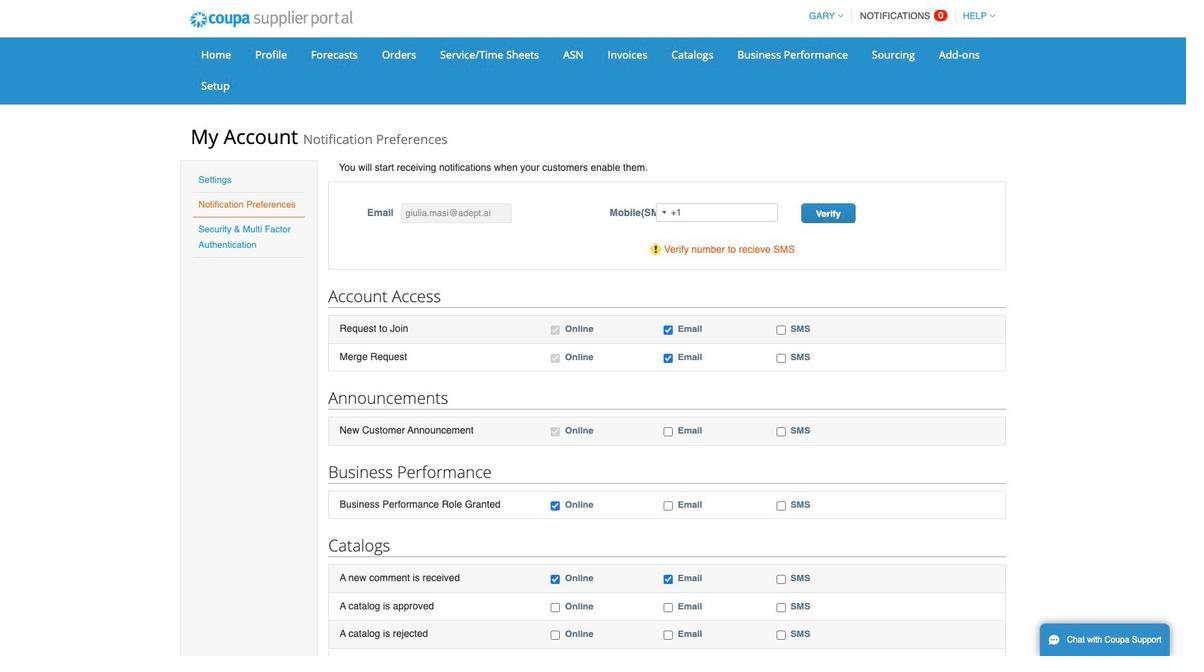 Task type: vqa. For each thing, say whether or not it's contained in the screenshot.
text box
yes



Task type: locate. For each thing, give the bounding box(es) containing it.
None text field
[[401, 203, 512, 223]]

None checkbox
[[551, 326, 560, 335], [664, 326, 673, 335], [777, 326, 786, 335], [551, 354, 560, 363], [777, 354, 786, 363], [664, 427, 673, 437], [551, 501, 560, 510], [664, 501, 673, 510], [777, 575, 786, 584], [664, 603, 673, 612], [777, 631, 786, 640], [551, 326, 560, 335], [664, 326, 673, 335], [777, 326, 786, 335], [551, 354, 560, 363], [777, 354, 786, 363], [664, 427, 673, 437], [551, 501, 560, 510], [664, 501, 673, 510], [777, 575, 786, 584], [664, 603, 673, 612], [777, 631, 786, 640]]

+1 201-555-0123 text field
[[656, 203, 779, 222]]

navigation
[[803, 2, 996, 30]]

Telephone country code field
[[657, 204, 671, 221]]

None checkbox
[[664, 354, 673, 363], [551, 427, 560, 437], [777, 427, 786, 437], [777, 501, 786, 510], [551, 575, 560, 584], [664, 575, 673, 584], [551, 603, 560, 612], [777, 603, 786, 612], [551, 631, 560, 640], [664, 631, 673, 640], [664, 354, 673, 363], [551, 427, 560, 437], [777, 427, 786, 437], [777, 501, 786, 510], [551, 575, 560, 584], [664, 575, 673, 584], [551, 603, 560, 612], [777, 603, 786, 612], [551, 631, 560, 640], [664, 631, 673, 640]]

coupa supplier portal image
[[180, 2, 362, 37]]



Task type: describe. For each thing, give the bounding box(es) containing it.
telephone country code image
[[663, 211, 667, 214]]



